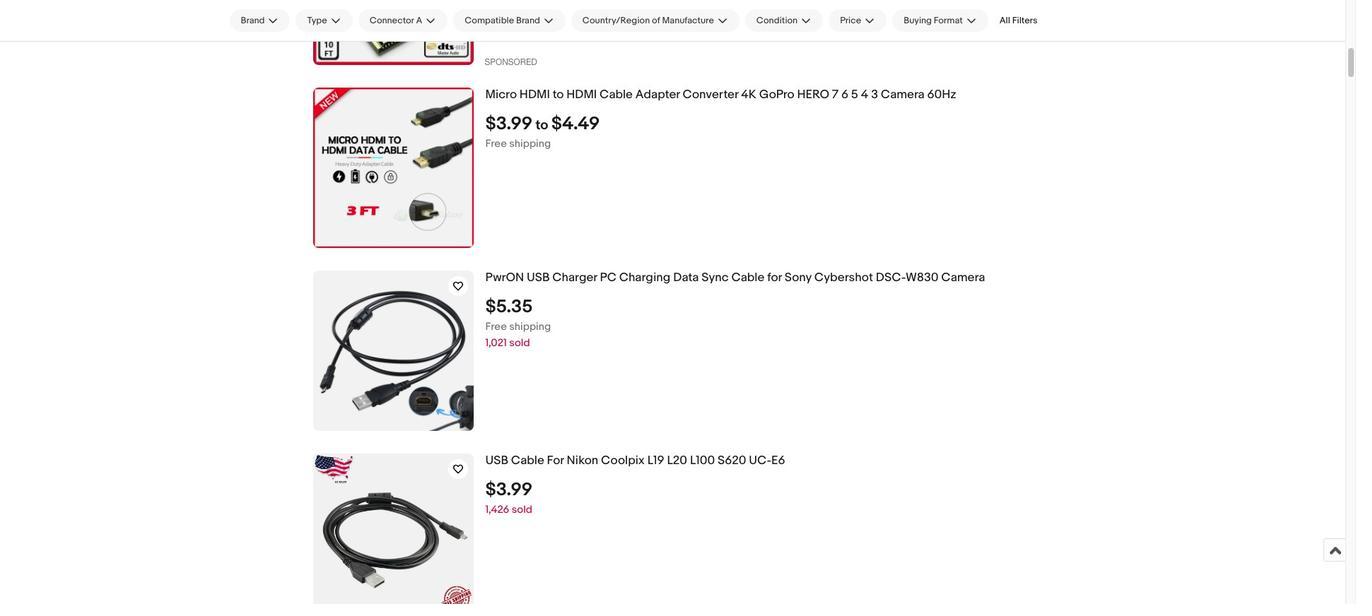 Task type: locate. For each thing, give the bounding box(es) containing it.
$3.99 1,426 sold
[[485, 479, 532, 517]]

0 vertical spatial cable
[[600, 88, 633, 102]]

a
[[416, 15, 422, 26]]

for
[[547, 454, 564, 468]]

sold
[[509, 336, 530, 350], [512, 503, 532, 517]]

filters
[[1012, 15, 1038, 26]]

uc-
[[749, 454, 771, 468]]

shipping down micro
[[509, 137, 551, 150]]

1 horizontal spatial cable
[[600, 88, 633, 102]]

1 vertical spatial usb
[[485, 454, 508, 468]]

7
[[832, 88, 839, 102]]

0 vertical spatial shipping
[[509, 137, 551, 150]]

to left $4.49
[[535, 117, 548, 133]]

0 vertical spatial sold
[[509, 336, 530, 350]]

0 vertical spatial $3.99
[[485, 113, 532, 135]]

hdmi right micro
[[520, 88, 550, 102]]

0 vertical spatial to
[[553, 88, 564, 102]]

shipping inside $3.99 to $4.49 free shipping
[[509, 137, 551, 150]]

usb
[[527, 271, 550, 285], [485, 454, 508, 468]]

compatible brand button
[[453, 9, 565, 32]]

usb cable for nikon coolpix l19 l20 l100 s620 uc-e6 link
[[485, 454, 1188, 469]]

$3.99 inside $3.99 to $4.49 free shipping
[[485, 113, 532, 135]]

hdmi up $4.49
[[567, 88, 597, 102]]

$3.99 for sold
[[485, 479, 532, 501]]

1 horizontal spatial hdmi
[[567, 88, 597, 102]]

type
[[307, 15, 327, 26]]

shipping down $5.35
[[509, 320, 551, 334]]

1 horizontal spatial brand
[[516, 15, 540, 26]]

1 vertical spatial cable
[[731, 271, 765, 285]]

brand right compatible
[[516, 15, 540, 26]]

1 vertical spatial to
[[535, 117, 548, 133]]

0 horizontal spatial to
[[535, 117, 548, 133]]

0 vertical spatial camera
[[881, 88, 925, 102]]

charger
[[552, 271, 597, 285]]

0 horizontal spatial camera
[[881, 88, 925, 102]]

sync
[[702, 271, 729, 285]]

converter
[[683, 88, 738, 102]]

free inside $5.35 free shipping 1,021 sold
[[485, 320, 507, 334]]

data
[[673, 271, 699, 285]]

free
[[485, 137, 507, 150], [485, 320, 507, 334]]

compatible brand
[[465, 15, 540, 26]]

cybershot
[[814, 271, 873, 285]]

price button
[[829, 9, 887, 32]]

sold inside "$3.99 1,426 sold"
[[512, 503, 532, 517]]

brand
[[241, 15, 265, 26], [516, 15, 540, 26]]

1 vertical spatial shipping
[[509, 320, 551, 334]]

2 free from the top
[[485, 320, 507, 334]]

2 $3.99 from the top
[[485, 479, 532, 501]]

usb up "$3.99 1,426 sold"
[[485, 454, 508, 468]]

1 horizontal spatial to
[[553, 88, 564, 102]]

1 horizontal spatial usb
[[527, 271, 550, 285]]

usb right pwron
[[527, 271, 550, 285]]

sold right 1,426
[[512, 503, 532, 517]]

1,426
[[485, 503, 509, 517]]

$3.99 down micro
[[485, 113, 532, 135]]

pwron usb charger pc charging data sync cable for sony cybershot dsc-w830 camera link
[[485, 271, 1188, 285]]

1 vertical spatial $3.99
[[485, 479, 532, 501]]

6
[[841, 88, 848, 102]]

brand button
[[229, 9, 290, 32]]

free down micro
[[485, 137, 507, 150]]

0 horizontal spatial cable
[[511, 454, 544, 468]]

2 vertical spatial cable
[[511, 454, 544, 468]]

hdmi
[[520, 88, 550, 102], [567, 88, 597, 102]]

manufacture
[[662, 15, 714, 26]]

free up 1,021
[[485, 320, 507, 334]]

condition
[[756, 15, 798, 26]]

e6
[[771, 454, 785, 468]]

buying format
[[904, 15, 963, 26]]

format
[[934, 15, 963, 26]]

$3.99 up 1,426
[[485, 479, 532, 501]]

1 vertical spatial free
[[485, 320, 507, 334]]

of
[[652, 15, 660, 26]]

gopro
[[759, 88, 794, 102]]

0 horizontal spatial brand
[[241, 15, 265, 26]]

1 $3.99 from the top
[[485, 113, 532, 135]]

camera
[[881, 88, 925, 102], [941, 271, 985, 285]]

0 horizontal spatial hdmi
[[520, 88, 550, 102]]

1 vertical spatial camera
[[941, 271, 985, 285]]

micro hdmi to hdmi cable adapter converter 4k gopro hero 7 6 5 4 3 camera 60hz image
[[313, 88, 473, 248]]

1 vertical spatial sold
[[512, 503, 532, 517]]

brand left type on the top left of page
[[241, 15, 265, 26]]

1 shipping from the top
[[509, 137, 551, 150]]

pwron
[[485, 271, 524, 285]]

micro hdmi to hdmi cable adapter converter 4k gopro hero 7 6 5 4 3 camera 60hz
[[485, 88, 956, 102]]

cable
[[600, 88, 633, 102], [731, 271, 765, 285], [511, 454, 544, 468]]

camera right 3
[[881, 88, 925, 102]]

pwron usb charger pc charging data sync cable for sony cybershot dsc-w830 camera
[[485, 271, 985, 285]]

1 horizontal spatial camera
[[941, 271, 985, 285]]

country/region of manufacture
[[582, 15, 714, 26]]

to
[[553, 88, 564, 102], [535, 117, 548, 133]]

s620
[[718, 454, 746, 468]]

sold right 1,021
[[509, 336, 530, 350]]

to up $4.49
[[553, 88, 564, 102]]

5
[[851, 88, 858, 102]]

0 vertical spatial usb
[[527, 271, 550, 285]]

1 free from the top
[[485, 137, 507, 150]]

condition button
[[745, 9, 823, 32]]

4k
[[741, 88, 756, 102]]

2 shipping from the top
[[509, 320, 551, 334]]

0 horizontal spatial usb
[[485, 454, 508, 468]]

$3.99
[[485, 113, 532, 135], [485, 479, 532, 501]]

0 vertical spatial free
[[485, 137, 507, 150]]

shipping
[[509, 137, 551, 150], [509, 320, 551, 334]]

country/region
[[582, 15, 650, 26]]

all
[[1000, 15, 1010, 26]]

camera right w830 at the right of the page
[[941, 271, 985, 285]]

pwron usb charger pc charging data sync cable for sony cybershot dsc-w830 camera image
[[313, 271, 473, 431]]



Task type: vqa. For each thing, say whether or not it's contained in the screenshot.
top 1 bid
no



Task type: describe. For each thing, give the bounding box(es) containing it.
all filters
[[1000, 15, 1038, 26]]

type button
[[296, 9, 353, 32]]

for
[[767, 271, 782, 285]]

micro
[[485, 88, 517, 102]]

w830
[[906, 271, 939, 285]]

pc
[[600, 271, 616, 285]]

1,021
[[485, 336, 507, 350]]

usb inside pwron usb charger pc charging data sync cable for sony cybershot dsc-w830 camera link
[[527, 271, 550, 285]]

sold inside $5.35 free shipping 1,021 sold
[[509, 336, 530, 350]]

60hz
[[927, 88, 956, 102]]

coolpix
[[601, 454, 645, 468]]

l20
[[667, 454, 687, 468]]

usb cable for nikon coolpix l19 l20 l100 s620 uc-e6 image
[[313, 454, 473, 604]]

$3.99 for $4.49
[[485, 113, 532, 135]]

l19
[[647, 454, 664, 468]]

adapter
[[635, 88, 680, 102]]

1 brand from the left
[[241, 15, 265, 26]]

country/region of manufacture button
[[571, 9, 739, 32]]

l100
[[690, 454, 715, 468]]

2 horizontal spatial cable
[[731, 271, 765, 285]]

3
[[871, 88, 878, 102]]

$5.35
[[485, 296, 533, 318]]

2 hdmi from the left
[[567, 88, 597, 102]]

shipping inside $5.35 free shipping 1,021 sold
[[509, 320, 551, 334]]

connector
[[370, 15, 414, 26]]

connector a
[[370, 15, 422, 26]]

$4.49
[[551, 113, 600, 135]]

usb cable for nikon coolpix l19 l20 l100 s620 uc-e6
[[485, 454, 785, 468]]

usb inside usb cable for nikon coolpix l19 l20 l100 s620 uc-e6 link
[[485, 454, 508, 468]]

charging
[[619, 271, 670, 285]]

2 brand from the left
[[516, 15, 540, 26]]

hero
[[797, 88, 829, 102]]

buying format button
[[892, 9, 988, 32]]

camera inside pwron usb charger pc charging data sync cable for sony cybershot dsc-w830 camera link
[[941, 271, 985, 285]]

$3.99 to $4.49 free shipping
[[485, 113, 600, 150]]

nikon
[[567, 454, 598, 468]]

mini hdmi to hdmi cable adapter converter 4k uhd high speed hd hdmi a to mini c image
[[313, 0, 473, 65]]

to inside $3.99 to $4.49 free shipping
[[535, 117, 548, 133]]

buying
[[904, 15, 932, 26]]

4
[[861, 88, 868, 102]]

free inside $3.99 to $4.49 free shipping
[[485, 137, 507, 150]]

compatible
[[465, 15, 514, 26]]

camera inside the micro hdmi to hdmi cable adapter converter 4k gopro hero 7 6 5 4 3 camera 60hz link
[[881, 88, 925, 102]]

price
[[840, 15, 861, 26]]

dsc-
[[876, 271, 906, 285]]

sony
[[785, 271, 812, 285]]

connector a button
[[358, 9, 448, 32]]

sponsored
[[485, 57, 537, 67]]

micro hdmi to hdmi cable adapter converter 4k gopro hero 7 6 5 4 3 camera 60hz link
[[485, 88, 1188, 102]]

$5.35 free shipping 1,021 sold
[[485, 296, 551, 350]]

all filters button
[[994, 9, 1043, 32]]

1 hdmi from the left
[[520, 88, 550, 102]]



